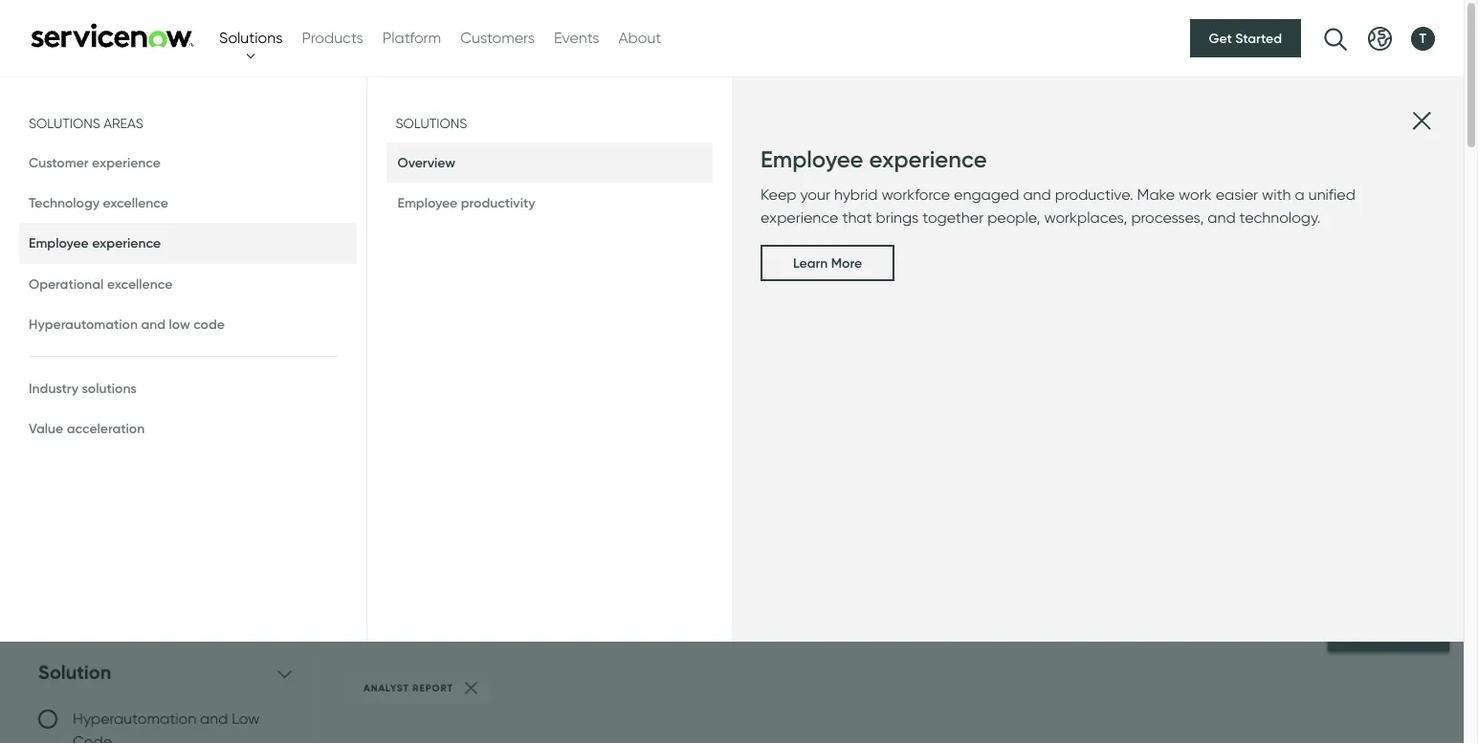 Task type: locate. For each thing, give the bounding box(es) containing it.
employee
[[761, 145, 864, 173], [398, 194, 458, 212], [29, 235, 89, 252]]

started
[[1236, 30, 1283, 47]]

231 results
[[345, 600, 471, 633]]

have
[[774, 251, 826, 278]]

center
[[129, 137, 192, 158]]

solutions up overview
[[396, 116, 467, 131]]

0 horizontal spatial an
[[451, 251, 479, 278]]

work
[[1179, 186, 1212, 204]]

you
[[134, 251, 173, 278], [973, 251, 1011, 278]]

option
[[865, 251, 933, 278]]

analyst
[[364, 683, 410, 695]]

developer,
[[622, 251, 732, 278]]

1 horizontal spatial solutions
[[219, 29, 283, 47]]

value acceleration
[[29, 420, 145, 438]]

excellence for operational excellence
[[107, 275, 173, 292]]

your
[[801, 186, 831, 204]]

technology excellence link
[[19, 183, 357, 223]]

1 vertical spatial employee
[[398, 194, 458, 212]]

1 vertical spatial excellence
[[107, 275, 173, 292]]

analyst report
[[364, 683, 454, 695]]

0 vertical spatial hyperautomation
[[29, 316, 138, 333]]

excellence
[[103, 194, 168, 212], [107, 275, 173, 292]]

value acceleration link
[[19, 409, 357, 449]]

1 horizontal spatial employee experience
[[761, 145, 988, 173]]

employee down overview
[[398, 194, 458, 212]]

learn more link
[[761, 245, 895, 282]]

and
[[1024, 186, 1052, 204], [1208, 209, 1236, 227], [141, 316, 166, 333], [200, 710, 228, 728]]

0 horizontal spatial employee
[[29, 235, 89, 252]]

workplaces,
[[1045, 209, 1128, 227]]

0 horizontal spatial solutions
[[29, 116, 100, 131]]

employee up the your
[[761, 145, 864, 173]]

0 horizontal spatial you
[[134, 251, 173, 278]]

about button
[[619, 27, 662, 50]]

operational
[[29, 275, 104, 292]]

hyperautomation up code
[[73, 710, 196, 728]]

low
[[232, 710, 260, 728]]

experience
[[870, 145, 988, 173], [92, 154, 161, 171], [761, 209, 839, 227], [92, 235, 161, 252]]

solutions up resource
[[29, 116, 100, 131]]

employee for employee experience link on the left
[[29, 235, 89, 252]]

platform
[[383, 29, 441, 47]]

1 you from the left
[[134, 251, 173, 278]]

customers button
[[461, 27, 535, 50]]

keep
[[761, 186, 797, 204]]

report
[[413, 683, 454, 695]]

an right learn
[[832, 251, 859, 278]]

solution
[[38, 660, 111, 684]]

you left 'are'
[[134, 251, 173, 278]]

employee productivity
[[398, 194, 536, 212]]

hyperautomation and low code link
[[19, 304, 357, 345]]

1 horizontal spatial you
[[973, 251, 1011, 278]]

about
[[619, 29, 662, 47]]

0 vertical spatial employee
[[761, 145, 864, 173]]

easier
[[1216, 186, 1259, 204]]

0 horizontal spatial employee experience
[[29, 235, 161, 252]]

to
[[268, 251, 290, 278]]

an right or
[[451, 251, 479, 278]]

1 horizontal spatial an
[[832, 251, 859, 278]]

hyperautomation inside 'hyperautomation and low code'
[[73, 710, 196, 728]]

whether
[[38, 251, 129, 278]]

get started
[[1210, 30, 1283, 47]]

hyperautomation
[[29, 316, 138, 333], [73, 710, 196, 728]]

employee productivity link
[[386, 183, 713, 223]]

experience down resource
[[92, 235, 161, 252]]

or
[[424, 251, 446, 278]]

we
[[737, 251, 768, 278]]

2 vertical spatial employee
[[29, 235, 89, 252]]

and inside 'hyperautomation and low code'
[[200, 710, 228, 728]]

you right 'for'
[[973, 251, 1011, 278]]

employee down the technology
[[29, 235, 89, 252]]

employee experience
[[761, 145, 988, 173], [29, 235, 161, 252]]

operational excellence
[[29, 275, 173, 292]]

0 vertical spatial excellence
[[103, 194, 168, 212]]

0 vertical spatial employee experience
[[761, 145, 988, 173]]

2 horizontal spatial solutions
[[396, 116, 467, 131]]

2 you from the left
[[973, 251, 1011, 278]]

get started link
[[1190, 19, 1302, 57]]

results
[[390, 600, 471, 633]]

customer experience
[[29, 154, 161, 171]]

experience down the your
[[761, 209, 839, 227]]

learn more
[[794, 255, 863, 272]]

solutions for solutions areas
[[29, 116, 100, 131]]

hyperautomation down operational
[[29, 316, 138, 333]]

excellence inside "link"
[[103, 194, 168, 212]]

1 vertical spatial employee experience
[[29, 235, 161, 252]]

an
[[451, 251, 479, 278], [832, 251, 859, 278]]

with
[[1263, 186, 1292, 204]]

operational excellence link
[[19, 264, 357, 304]]

customer
[[29, 154, 89, 171]]

resource
[[38, 175, 232, 232]]

1 horizontal spatial employee
[[398, 194, 458, 212]]

excellence down customer experience
[[103, 194, 168, 212]]

excellence up the hyperautomation and low code
[[107, 275, 173, 292]]

productive.
[[1056, 186, 1134, 204]]

solutions
[[219, 29, 283, 47], [29, 116, 100, 131], [396, 116, 467, 131]]

industry
[[29, 380, 79, 397]]

employee experience down technology excellence
[[29, 235, 161, 252]]

get
[[1210, 30, 1233, 47]]

1 vertical spatial hyperautomation
[[73, 710, 196, 728]]

productivity
[[461, 194, 536, 212]]

employee experience up hybrid
[[761, 145, 988, 173]]

customers
[[461, 29, 535, 47]]

hyperautomation and low code
[[73, 710, 260, 744]]

solutions left products
[[219, 29, 283, 47]]

hyperautomation and low code
[[29, 316, 225, 333]]



Task type: describe. For each thing, give the bounding box(es) containing it.
hyperautomation for hyperautomation and low code
[[29, 316, 138, 333]]

products button
[[302, 27, 363, 50]]

1 an from the left
[[451, 251, 479, 278]]

2 an from the left
[[832, 251, 859, 278]]

resource center
[[38, 137, 192, 158]]

employee for employee productivity link
[[398, 194, 458, 212]]

together
[[923, 209, 984, 227]]

experience down areas
[[92, 154, 161, 171]]

code
[[73, 733, 112, 744]]

areas
[[104, 116, 143, 131]]

platform button
[[383, 27, 441, 50]]

whether you are new to servicenow or an experienced developer, we have an option for you
[[38, 251, 1011, 278]]

customer experience link
[[19, 143, 357, 183]]

value
[[29, 420, 63, 438]]

processes,
[[1132, 209, 1205, 227]]

industry solutions
[[29, 380, 137, 397]]

that
[[843, 209, 873, 227]]

are
[[178, 251, 213, 278]]

new
[[219, 251, 262, 278]]

events
[[554, 29, 600, 47]]

technology excellence
[[29, 194, 168, 212]]

a
[[1296, 186, 1305, 204]]

employee experience link
[[19, 223, 357, 264]]

workforce
[[882, 186, 951, 204]]

servicenow image
[[29, 22, 196, 47]]

industry solutions link
[[19, 368, 357, 409]]

231
[[345, 600, 383, 633]]

hyperautomation for hyperautomation and low code
[[73, 710, 196, 728]]

make
[[1138, 186, 1175, 204]]

code
[[194, 316, 225, 333]]

resource
[[38, 137, 125, 158]]

more
[[832, 255, 863, 272]]

solutions areas
[[29, 116, 143, 131]]

servicenow
[[295, 251, 419, 278]]

hybrid
[[835, 186, 878, 204]]

low
[[169, 316, 190, 333]]

events button
[[554, 27, 600, 50]]

brings
[[876, 209, 919, 227]]

solutions button
[[219, 27, 283, 50]]

people,
[[988, 209, 1041, 227]]

technology
[[29, 194, 100, 212]]

unified
[[1309, 186, 1356, 204]]

engaged
[[954, 186, 1020, 204]]

overview link
[[386, 143, 713, 183]]

experienced
[[484, 251, 616, 278]]

center
[[243, 175, 390, 232]]

2 horizontal spatial employee
[[761, 145, 864, 173]]

keep your hybrid workforce engaged and productive. make work easier with a unified experience that brings together people, workplaces, processes, and technology.
[[761, 186, 1356, 227]]

experience up 'workforce'
[[870, 145, 988, 173]]

experience inside keep your hybrid workforce engaged and productive. make work easier with a unified experience that brings together people, workplaces, processes, and technology.
[[761, 209, 839, 227]]

excellence for technology excellence
[[103, 194, 168, 212]]

overview
[[398, 154, 456, 171]]

learn
[[794, 255, 828, 272]]

acceleration
[[67, 420, 145, 438]]

for
[[939, 251, 967, 278]]

products
[[302, 29, 363, 47]]

technology.
[[1240, 209, 1321, 227]]

solutions for solutions popup button
[[219, 29, 283, 47]]

solutions
[[82, 380, 137, 397]]

resource center
[[38, 175, 390, 232]]

Search resources field
[[38, 431, 1426, 522]]



Task type: vqa. For each thing, say whether or not it's contained in the screenshot.
out-
no



